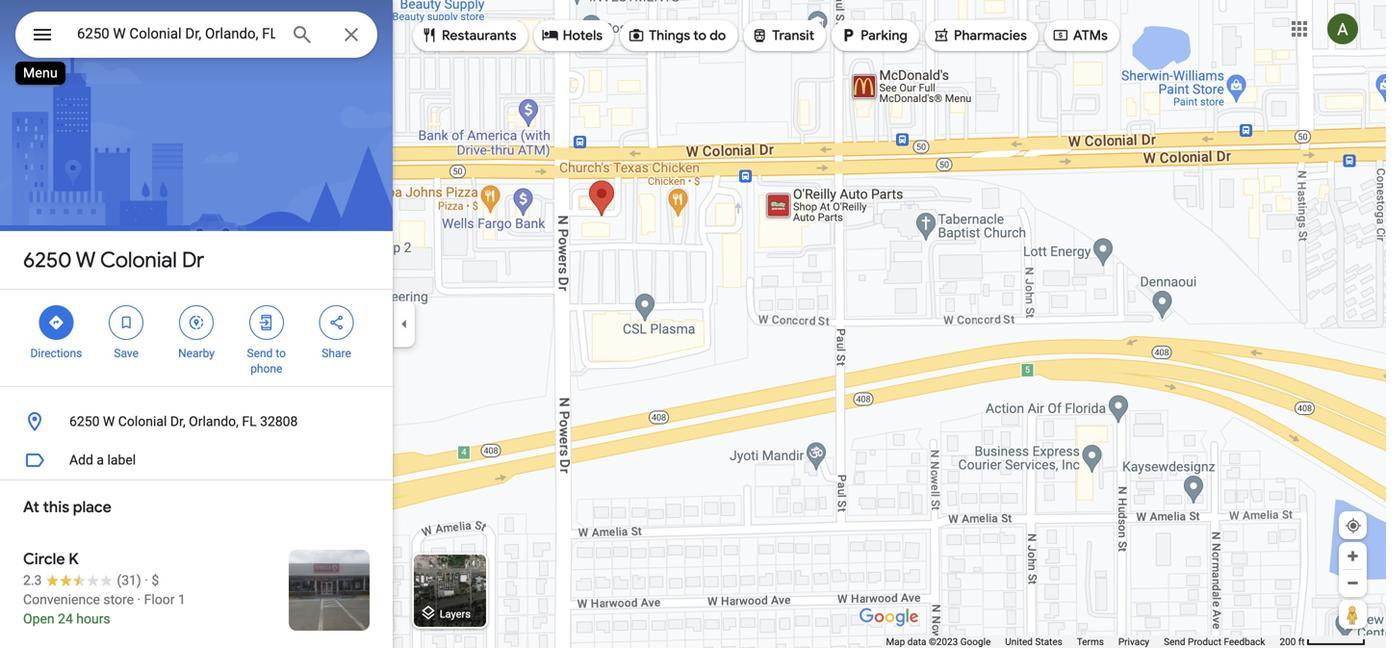 Task type: locate. For each thing, give the bounding box(es) containing it.
open
[[23, 611, 55, 627]]

 restaurants
[[421, 25, 517, 46]]

transit
[[772, 27, 815, 44]]

show street view coverage image
[[1339, 600, 1367, 629]]

0 vertical spatial to
[[694, 27, 707, 44]]

0 vertical spatial 6250
[[23, 246, 72, 273]]

6250 w colonial dr, orlando, fl 32808
[[69, 414, 298, 429]]

layers
[[440, 608, 471, 620]]

footer inside google maps 'element'
[[886, 636, 1280, 648]]

6250 W Colonial Dr, Orlando, FL 32808 field
[[15, 12, 377, 58]]

1 vertical spatial colonial
[[118, 414, 167, 429]]

0 vertical spatial send
[[247, 347, 273, 360]]

show your location image
[[1345, 517, 1362, 534]]

send
[[247, 347, 273, 360], [1164, 636, 1186, 648]]


[[751, 25, 769, 46]]

send inside send to phone
[[247, 347, 273, 360]]

colonial inside button
[[118, 414, 167, 429]]

0 horizontal spatial ·
[[137, 592, 141, 608]]

(31)
[[117, 572, 141, 588]]

1 vertical spatial ·
[[137, 592, 141, 608]]

map
[[886, 636, 905, 648]]

label
[[107, 452, 136, 468]]

store
[[103, 592, 134, 608]]

to
[[694, 27, 707, 44], [276, 347, 286, 360]]

0 vertical spatial colonial
[[100, 246, 177, 273]]

k
[[69, 549, 79, 569]]

· right "store" in the bottom left of the page
[[137, 592, 141, 608]]

circle
[[23, 549, 65, 569]]

ft
[[1299, 636, 1305, 648]]

0 horizontal spatial w
[[76, 246, 96, 273]]

6250 w colonial dr main content
[[0, 0, 393, 648]]

w inside button
[[103, 414, 115, 429]]

colonial for dr
[[100, 246, 177, 273]]


[[31, 21, 54, 49]]

· left $
[[145, 572, 148, 588]]

hotels
[[563, 27, 603, 44]]

footer
[[886, 636, 1280, 648]]

states
[[1035, 636, 1063, 648]]

24
[[58, 611, 73, 627]]

 transit
[[751, 25, 815, 46]]

colonial left the dr,
[[118, 414, 167, 429]]

$
[[152, 572, 159, 588]]

0 horizontal spatial to
[[276, 347, 286, 360]]

terms button
[[1077, 636, 1104, 648]]

google maps element
[[0, 0, 1387, 648]]

pharmacies
[[954, 27, 1027, 44]]

1 vertical spatial 6250
[[69, 414, 100, 429]]

send for send product feedback
[[1164, 636, 1186, 648]]

privacy button
[[1119, 636, 1150, 648]]

None field
[[77, 22, 275, 45]]

to inside ' things to do'
[[694, 27, 707, 44]]

1 horizontal spatial to
[[694, 27, 707, 44]]

phone
[[251, 362, 282, 376]]

· inside convenience store · floor 1 open 24 hours
[[137, 592, 141, 608]]

restaurants
[[442, 27, 517, 44]]

zoom out image
[[1346, 576, 1361, 590]]

6250 up the 
[[23, 246, 72, 273]]


[[328, 312, 345, 333]]

1 horizontal spatial w
[[103, 414, 115, 429]]

save
[[114, 347, 139, 360]]

1 horizontal spatial send
[[1164, 636, 1186, 648]]

colonial
[[100, 246, 177, 273], [118, 414, 167, 429]]

 parking
[[840, 25, 908, 46]]

orlando,
[[189, 414, 239, 429]]

 hotels
[[542, 25, 603, 46]]

to left do
[[694, 27, 707, 44]]

1 vertical spatial to
[[276, 347, 286, 360]]

a
[[97, 452, 104, 468]]

to up the "phone"
[[276, 347, 286, 360]]

6250 for 6250 w colonial dr
[[23, 246, 72, 273]]


[[118, 312, 135, 333]]

0 horizontal spatial send
[[247, 347, 273, 360]]

dr,
[[170, 414, 186, 429]]

200
[[1280, 636, 1296, 648]]

·
[[145, 572, 148, 588], [137, 592, 141, 608]]


[[421, 25, 438, 46]]

w for 6250 w colonial dr
[[76, 246, 96, 273]]

convenience
[[23, 592, 100, 608]]

 atms
[[1052, 25, 1108, 46]]

©2023
[[929, 636, 958, 648]]


[[1052, 25, 1070, 46]]

send up the "phone"
[[247, 347, 273, 360]]

convenience store · floor 1 open 24 hours
[[23, 592, 186, 627]]

6250
[[23, 246, 72, 273], [69, 414, 100, 429]]

send product feedback
[[1164, 636, 1266, 648]]

1 vertical spatial send
[[1164, 636, 1186, 648]]

w
[[76, 246, 96, 273], [103, 414, 115, 429]]

1 vertical spatial w
[[103, 414, 115, 429]]

fl
[[242, 414, 257, 429]]

to inside send to phone
[[276, 347, 286, 360]]

footer containing map data ©2023 google
[[886, 636, 1280, 648]]

place
[[73, 497, 112, 517]]

6250 up "add"
[[69, 414, 100, 429]]

data
[[908, 636, 927, 648]]

none field inside 6250 w colonial dr, orlando, fl 32808 field
[[77, 22, 275, 45]]

add a label
[[69, 452, 136, 468]]

send left 'product'
[[1164, 636, 1186, 648]]

 things to do
[[628, 25, 726, 46]]

send inside button
[[1164, 636, 1186, 648]]

0 vertical spatial w
[[76, 246, 96, 273]]

1
[[178, 592, 186, 608]]

colonial left dr
[[100, 246, 177, 273]]

6250 inside button
[[69, 414, 100, 429]]

1 horizontal spatial ·
[[145, 572, 148, 588]]



Task type: describe. For each thing, give the bounding box(es) containing it.
add
[[69, 452, 93, 468]]

parking
[[861, 27, 908, 44]]

zoom in image
[[1346, 549, 1361, 563]]

 pharmacies
[[933, 25, 1027, 46]]

directions
[[30, 347, 82, 360]]

 search field
[[15, 12, 377, 62]]


[[840, 25, 857, 46]]

actions for 6250 w colonial dr region
[[0, 290, 393, 386]]

dr
[[182, 246, 204, 273]]


[[542, 25, 559, 46]]


[[628, 25, 645, 46]]

atms
[[1074, 27, 1108, 44]]

hours
[[76, 611, 110, 627]]


[[258, 312, 275, 333]]

this
[[43, 497, 69, 517]]

send to phone
[[247, 347, 286, 376]]

 button
[[15, 12, 69, 62]]

collapse side panel image
[[394, 313, 415, 335]]

google
[[961, 636, 991, 648]]

floor
[[144, 592, 175, 608]]

at
[[23, 497, 39, 517]]


[[188, 312, 205, 333]]

united states
[[1006, 636, 1063, 648]]

at this place
[[23, 497, 112, 517]]

share
[[322, 347, 351, 360]]

32808
[[260, 414, 298, 429]]

circle k
[[23, 549, 79, 569]]

2.3
[[23, 572, 42, 588]]

200 ft
[[1280, 636, 1305, 648]]

privacy
[[1119, 636, 1150, 648]]


[[48, 312, 65, 333]]

google account: angela cha  
(angela.cha@adept.ai) image
[[1328, 14, 1359, 44]]

map data ©2023 google
[[886, 636, 991, 648]]

do
[[710, 27, 726, 44]]

terms
[[1077, 636, 1104, 648]]

add a label button
[[0, 441, 393, 480]]

6250 w colonial dr
[[23, 246, 204, 273]]

w for 6250 w colonial dr, orlando, fl 32808
[[103, 414, 115, 429]]

colonial for dr,
[[118, 414, 167, 429]]

2.3 stars 31 reviews image
[[23, 571, 141, 590]]

feedback
[[1224, 636, 1266, 648]]

0 vertical spatial ·
[[145, 572, 148, 588]]

price: inexpensive image
[[152, 572, 159, 588]]

· $
[[145, 572, 159, 588]]

united states button
[[1006, 636, 1063, 648]]

united
[[1006, 636, 1033, 648]]

send product feedback button
[[1164, 636, 1266, 648]]

product
[[1188, 636, 1222, 648]]


[[933, 25, 950, 46]]

things
[[649, 27, 690, 44]]

6250 w colonial dr, orlando, fl 32808 button
[[0, 402, 393, 441]]

send for send to phone
[[247, 347, 273, 360]]

6250 for 6250 w colonial dr, orlando, fl 32808
[[69, 414, 100, 429]]

nearby
[[178, 347, 215, 360]]

200 ft button
[[1280, 636, 1366, 648]]



Task type: vqa. For each thing, say whether or not it's contained in the screenshot.
11
no



